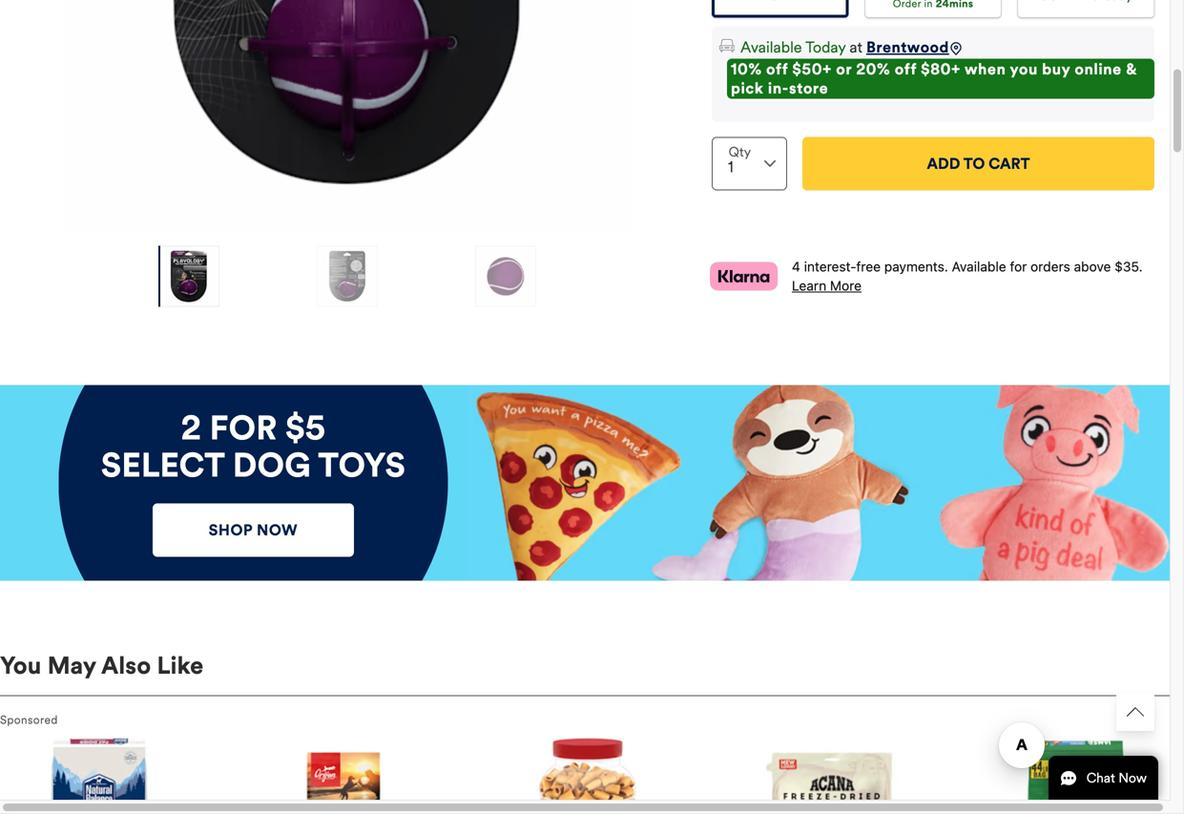 Task type: describe. For each thing, give the bounding box(es) containing it.
delivery-method-Ship to Me-Get it Thursday radio
[[1018, 0, 1155, 18]]

brentwood
[[866, 38, 949, 57]]

2 off from the left
[[895, 59, 917, 79]]

0 vertical spatial available
[[741, 38, 802, 57]]

learn
[[792, 278, 827, 294]]

playology squeaky bacon scent chew ball dog toy, medium - carousel image #1 image
[[45, 0, 652, 231]]

4 interest-free payments. available for orders above $35. learn more
[[792, 259, 1143, 294]]

now
[[257, 521, 298, 540]]

icon carat down image
[[764, 160, 776, 167]]

$5
[[285, 407, 326, 448]]

learn more button
[[792, 278, 862, 294]]

icon delivery pin image
[[949, 42, 963, 55]]

today
[[806, 38, 846, 57]]

delivery-method-Pickup-Ready in 1 hr radio
[[712, 0, 849, 18]]

playology squeaky bacon scent chew ball dog toy, medium - thumbnail-2 image
[[318, 246, 377, 307]]

styled arrow button link
[[1117, 693, 1155, 731]]

add
[[927, 154, 960, 173]]

$80+
[[921, 59, 961, 79]]

2 for $5 select dog toys
[[101, 407, 406, 486]]

$50+
[[792, 59, 832, 79]]

for
[[210, 407, 277, 448]]

or
[[836, 59, 852, 79]]

brentwood button
[[866, 36, 949, 59]]

&
[[1126, 59, 1138, 79]]

buy
[[1042, 59, 1071, 79]]

sponsored
[[0, 713, 58, 727]]

cart
[[989, 154, 1030, 173]]

1 off from the left
[[766, 59, 788, 79]]

2
[[181, 407, 201, 448]]

interest-
[[804, 259, 856, 275]]

4
[[792, 259, 801, 275]]

payments.
[[884, 259, 948, 275]]

dog
[[233, 445, 311, 486]]



Task type: locate. For each thing, give the bounding box(es) containing it.
may
[[47, 651, 96, 681]]

10% off $50+ or 20% off $80+ when you buy online & pick in-store
[[731, 59, 1138, 98]]

off down brentwood button
[[895, 59, 917, 79]]

also
[[101, 651, 151, 681]]

1 horizontal spatial off
[[895, 59, 917, 79]]

you
[[1010, 59, 1038, 79]]

$35.
[[1115, 259, 1143, 275]]

scroll to top image
[[1127, 703, 1144, 721]]

toys
[[318, 445, 406, 486]]

1 vertical spatial available
[[952, 259, 1007, 275]]

shop now
[[209, 521, 298, 540]]

available up 10%
[[741, 38, 802, 57]]

playology squeaky bacon scent chew ball dog toy, medium - thumbnail-3 image
[[476, 246, 535, 307]]

playology squeaky bacon scent chew ball dog toy, medium - thumbnail-1 image
[[159, 246, 219, 307]]

when
[[965, 59, 1006, 79]]

you may also like
[[0, 651, 204, 681]]

add to cart
[[927, 154, 1030, 173]]

1 horizontal spatial available
[[952, 259, 1007, 275]]

icon pickup store image
[[720, 37, 735, 54]]

available inside 4 interest-free payments. available for orders above $35. learn more
[[952, 259, 1007, 275]]

you
[[0, 651, 42, 681]]

above
[[1074, 259, 1111, 275]]

to
[[964, 154, 985, 173]]

osm klarna title image
[[710, 262, 779, 291]]

0 horizontal spatial available
[[741, 38, 802, 57]]

shop now link
[[153, 504, 354, 557]]

more
[[830, 278, 862, 294]]

20%
[[856, 59, 891, 79]]

store
[[789, 79, 829, 98]]

available
[[741, 38, 802, 57], [952, 259, 1007, 275]]

available today at brentwood
[[741, 38, 949, 57]]

option group
[[712, 0, 1155, 18]]

in-
[[768, 79, 789, 98]]

available left for at the top right
[[952, 259, 1007, 275]]

delivery-method-Delivery-[object Object] radio
[[865, 0, 1002, 18]]

shop
[[209, 521, 253, 540]]

like
[[157, 651, 204, 681]]

pick
[[731, 79, 764, 98]]

10%
[[731, 59, 762, 79]]

off
[[766, 59, 788, 79], [895, 59, 917, 79]]

online
[[1075, 59, 1122, 79]]

for
[[1010, 259, 1027, 275]]

select
[[101, 445, 225, 486]]

add to cart button
[[803, 137, 1155, 191]]

0 horizontal spatial off
[[766, 59, 788, 79]]

orders
[[1031, 259, 1071, 275]]

free
[[856, 259, 881, 275]]

off right 10%
[[766, 59, 788, 79]]

at
[[850, 38, 863, 57]]



Task type: vqa. For each thing, say whether or not it's contained in the screenshot.
Sign
no



